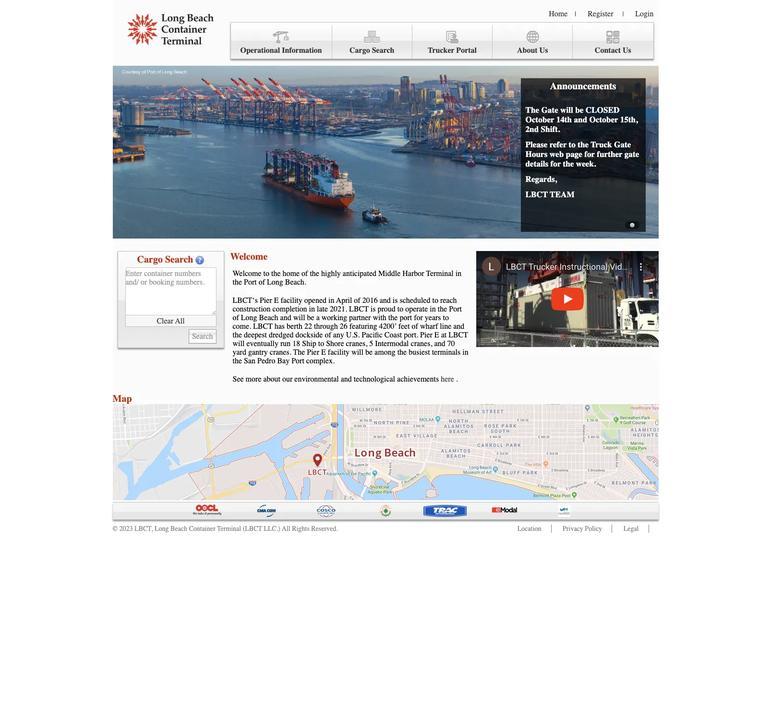 Task type: locate. For each thing, give the bounding box(es) containing it.
late
[[317, 305, 328, 314]]

see more about our environmental and technological achievements here .
[[233, 375, 458, 384]]

0 horizontal spatial october
[[526, 115, 555, 124]]

1 horizontal spatial all
[[282, 525, 291, 533]]

the up the line
[[438, 305, 447, 314]]

line
[[440, 322, 452, 331]]

cranes, down wharf at the top of page
[[411, 340, 433, 348]]

0 horizontal spatial pier
[[260, 296, 272, 305]]

gate
[[542, 105, 559, 115], [615, 140, 632, 149]]

beach up dredged
[[259, 314, 278, 322]]

and
[[380, 296, 391, 305], [280, 314, 291, 322], [454, 322, 465, 331], [435, 340, 446, 348], [341, 375, 352, 384]]

feet
[[399, 322, 410, 331]]

of left 'any'
[[325, 331, 331, 340]]

0 vertical spatial long
[[267, 278, 283, 287]]

1 horizontal spatial port
[[292, 357, 305, 366]]

reach
[[441, 296, 457, 305]]

for right details
[[551, 159, 561, 169]]

1 vertical spatial cargo search
[[137, 254, 193, 265]]

cargo search inside menu bar
[[350, 46, 395, 55]]

1 horizontal spatial search
[[372, 46, 395, 55]]

clear all
[[157, 317, 185, 326]]

to right proud
[[398, 305, 404, 314]]

pier down the dockside
[[307, 348, 320, 357]]

0 horizontal spatial for
[[414, 314, 423, 322]]

port inside welcome to the home of the highly anticipated middle harbor terminal in the port of long beach.
[[244, 278, 257, 287]]

menu bar
[[230, 22, 654, 59]]

the up yard
[[233, 331, 242, 340]]

the up 2nd
[[526, 105, 540, 115]]

2 cranes, from the left
[[411, 340, 433, 348]]

for inside 'lbct's pier e facility opened in april of 2016 and is scheduled to reach construction completion in late 2021.  lbct is proud to operate in the port of long beach and will be a working partner with the port for years to come.  lbct has berth 22 through 26 featuring 4200' feet of wharf line and the deepest dredged dockside of any u.s. pacific coast port. pier e at lbct will eventually run 18 ship to shore cranes, 5 intermodal cranes, and 70 yard gantry cranes. the pier e facility will be among the busiest terminals in the san pedro bay port complex.'
[[414, 314, 423, 322]]

is
[[393, 296, 398, 305], [371, 305, 376, 314]]

0 horizontal spatial port
[[244, 278, 257, 287]]

terminal
[[426, 270, 454, 278], [217, 525, 241, 533]]

1 vertical spatial search
[[165, 254, 193, 265]]

highly
[[321, 270, 341, 278]]

0 horizontal spatial terminal
[[217, 525, 241, 533]]

1 horizontal spatial the
[[526, 105, 540, 115]]

to inside welcome to the home of the highly anticipated middle harbor terminal in the port of long beach.
[[264, 270, 270, 278]]

2021.
[[330, 305, 347, 314]]

to right refer
[[569, 140, 576, 149]]

menu bar containing operational information
[[230, 22, 654, 59]]

1 vertical spatial facility
[[328, 348, 350, 357]]

register
[[588, 10, 614, 18]]

contact
[[595, 46, 621, 55]]

0 vertical spatial beach
[[259, 314, 278, 322]]

0 vertical spatial the
[[526, 105, 540, 115]]

welcome inside welcome to the home of the highly anticipated middle harbor terminal in the port of long beach.
[[233, 270, 262, 278]]

gate right truck
[[615, 140, 632, 149]]

the
[[526, 105, 540, 115], [293, 348, 305, 357]]

pier right port.
[[420, 331, 433, 340]]

the right run
[[293, 348, 305, 357]]

trucker portal link
[[413, 25, 493, 59]]

1 vertical spatial gate
[[615, 140, 632, 149]]

0 vertical spatial facility
[[281, 296, 303, 305]]

0 vertical spatial be
[[576, 105, 584, 115]]

2 vertical spatial pier
[[307, 348, 320, 357]]

1 horizontal spatial beach
[[259, 314, 278, 322]]

0 vertical spatial gate
[[542, 105, 559, 115]]

long inside welcome to the home of the highly anticipated middle harbor terminal in the port of long beach.
[[267, 278, 283, 287]]

2 vertical spatial long
[[155, 525, 169, 533]]

for right port
[[414, 314, 423, 322]]

intermodal
[[375, 340, 409, 348]]

be left a
[[307, 314, 315, 322]]

15th,
[[621, 115, 638, 124]]

0 vertical spatial port
[[244, 278, 257, 287]]

of up construction
[[259, 278, 265, 287]]

1 vertical spatial be
[[307, 314, 315, 322]]

lbct
[[526, 190, 548, 199], [349, 305, 369, 314], [253, 322, 273, 331], [449, 331, 468, 340]]

1 vertical spatial pier
[[420, 331, 433, 340]]

0 horizontal spatial us
[[540, 46, 548, 55]]

beach.
[[285, 278, 306, 287]]

our
[[283, 375, 293, 384]]

terminal right the harbor
[[426, 270, 454, 278]]

be inside the gate will be closed october 14th and october 15th, 2nd shift.
[[576, 105, 584, 115]]

and up dredged
[[280, 314, 291, 322]]

2 horizontal spatial be
[[576, 105, 584, 115]]

be left closed
[[576, 105, 584, 115]]

cranes, left 5 at the top left
[[346, 340, 368, 348]]

home
[[549, 10, 568, 18]]

2 vertical spatial be
[[366, 348, 373, 357]]

22
[[305, 322, 312, 331]]

1 vertical spatial e
[[435, 331, 439, 340]]

the gate will be closed october 14th and october 15th, 2nd shift.
[[526, 105, 638, 134]]

gate inside please refer to the truck gate hours web page for further gate details for the week.
[[615, 140, 632, 149]]

0 horizontal spatial beach
[[171, 525, 187, 533]]

october up truck
[[590, 115, 619, 124]]

2nd
[[526, 124, 539, 134]]

0 vertical spatial search
[[372, 46, 395, 55]]

in right 70
[[463, 348, 469, 357]]

us for contact us
[[623, 46, 632, 55]]

e left shore
[[321, 348, 326, 357]]

dockside
[[296, 331, 323, 340]]

about us
[[517, 46, 548, 55]]

gate up shift.
[[542, 105, 559, 115]]

is left proud
[[371, 305, 376, 314]]

terminal left '(lbct'
[[217, 525, 241, 533]]

0 horizontal spatial |
[[575, 10, 577, 18]]

| right "home" link
[[575, 10, 577, 18]]

all right llc.)
[[282, 525, 291, 533]]

the left home
[[271, 270, 281, 278]]

1 vertical spatial the
[[293, 348, 305, 357]]

welcome
[[230, 251, 268, 262], [233, 270, 262, 278]]

gate
[[625, 149, 640, 159]]

2023
[[119, 525, 133, 533]]

5
[[370, 340, 373, 348]]

e up has at the top
[[274, 296, 279, 305]]

None submit
[[189, 330, 216, 344]]

lbct,
[[135, 525, 153, 533]]

2 horizontal spatial e
[[435, 331, 439, 340]]

0 horizontal spatial the
[[293, 348, 305, 357]]

0 horizontal spatial long
[[155, 525, 169, 533]]

harbor
[[403, 270, 425, 278]]

deepest
[[244, 331, 267, 340]]

0 vertical spatial terminal
[[426, 270, 454, 278]]

beach inside 'lbct's pier e facility opened in april of 2016 and is scheduled to reach construction completion in late 2021.  lbct is proud to operate in the port of long beach and will be a working partner with the port for years to come.  lbct has berth 22 through 26 featuring 4200' feet of wharf line and the deepest dredged dockside of any u.s. pacific coast port. pier e at lbct will eventually run 18 ship to shore cranes, 5 intermodal cranes, and 70 yard gantry cranes. the pier e facility will be among the busiest terminals in the san pedro bay port complex.'
[[259, 314, 278, 322]]

1 horizontal spatial october
[[590, 115, 619, 124]]

0 horizontal spatial cargo search
[[137, 254, 193, 265]]

for right page
[[585, 149, 595, 159]]

us inside contact us link
[[623, 46, 632, 55]]

1 vertical spatial beach
[[171, 525, 187, 533]]

is left the scheduled
[[393, 296, 398, 305]]

facility
[[281, 296, 303, 305], [328, 348, 350, 357]]

operational information
[[240, 46, 322, 55]]

0 horizontal spatial search
[[165, 254, 193, 265]]

long
[[267, 278, 283, 287], [241, 314, 257, 322], [155, 525, 169, 533]]

0 vertical spatial all
[[175, 317, 185, 326]]

through
[[314, 322, 338, 331]]

port up 'lbct's'
[[244, 278, 257, 287]]

port up the line
[[449, 305, 462, 314]]

lbct's
[[233, 296, 258, 305]]

privacy policy link
[[563, 525, 603, 533]]

0 vertical spatial pier
[[260, 296, 272, 305]]

in left late
[[309, 305, 315, 314]]

of left the 2016
[[354, 296, 361, 305]]

0 horizontal spatial e
[[274, 296, 279, 305]]

2 us from the left
[[623, 46, 632, 55]]

the left port
[[389, 314, 398, 322]]

us for about us
[[540, 46, 548, 55]]

0 horizontal spatial facility
[[281, 296, 303, 305]]

0 horizontal spatial gate
[[542, 105, 559, 115]]

1 horizontal spatial cargo search
[[350, 46, 395, 55]]

facility down 'any'
[[328, 348, 350, 357]]

1 vertical spatial welcome
[[233, 270, 262, 278]]

will down the announcements at the top right of the page
[[561, 105, 574, 115]]

long inside 'lbct's pier e facility opened in april of 2016 and is scheduled to reach construction completion in late 2021.  lbct is proud to operate in the port of long beach and will be a working partner with the port for years to come.  lbct has berth 22 through 26 featuring 4200' feet of wharf line and the deepest dredged dockside of any u.s. pacific coast port. pier e at lbct will eventually run 18 ship to shore cranes, 5 intermodal cranes, and 70 yard gantry cranes. the pier e facility will be among the busiest terminals in the san pedro bay port complex.'
[[241, 314, 257, 322]]

in inside welcome to the home of the highly anticipated middle harbor terminal in the port of long beach.
[[456, 270, 462, 278]]

1 horizontal spatial cranes,
[[411, 340, 433, 348]]

all right clear on the left top of the page
[[175, 317, 185, 326]]

2 horizontal spatial port
[[449, 305, 462, 314]]

environmental
[[295, 375, 339, 384]]

1 horizontal spatial be
[[366, 348, 373, 357]]

1 vertical spatial port
[[449, 305, 462, 314]]

be left among
[[366, 348, 373, 357]]

contact us
[[595, 46, 632, 55]]

us right the contact
[[623, 46, 632, 55]]

operate
[[406, 305, 428, 314]]

october up please
[[526, 115, 555, 124]]

| left 'login' link on the top of page
[[623, 10, 624, 18]]

anticipated
[[343, 270, 377, 278]]

the right among
[[398, 348, 407, 357]]

1 horizontal spatial long
[[241, 314, 257, 322]]

0 horizontal spatial all
[[175, 317, 185, 326]]

rights
[[292, 525, 310, 533]]

1 vertical spatial cargo
[[137, 254, 163, 265]]

scheduled
[[400, 296, 431, 305]]

location link
[[518, 525, 542, 533]]

26
[[340, 322, 348, 331]]

pier right 'lbct's'
[[260, 296, 272, 305]]

october
[[526, 115, 555, 124], [590, 115, 619, 124]]

reserved.
[[311, 525, 338, 533]]

2 horizontal spatial for
[[585, 149, 595, 159]]

e left at
[[435, 331, 439, 340]]

port right bay
[[292, 357, 305, 366]]

home
[[283, 270, 300, 278]]

cargo inside cargo search link
[[350, 46, 370, 55]]

featuring
[[350, 322, 377, 331]]

1 cranes, from the left
[[346, 340, 368, 348]]

1 horizontal spatial us
[[623, 46, 632, 55]]

0 vertical spatial cargo search
[[350, 46, 395, 55]]

about us link
[[493, 25, 573, 59]]

us right about
[[540, 46, 548, 55]]

at
[[441, 331, 447, 340]]

achievements
[[397, 375, 439, 384]]

be
[[576, 105, 584, 115], [307, 314, 315, 322], [366, 348, 373, 357]]

1 horizontal spatial gate
[[615, 140, 632, 149]]

in up reach
[[456, 270, 462, 278]]

1 vertical spatial long
[[241, 314, 257, 322]]

2 horizontal spatial pier
[[420, 331, 433, 340]]

1 horizontal spatial e
[[321, 348, 326, 357]]

1 horizontal spatial |
[[623, 10, 624, 18]]

in right late
[[329, 296, 335, 305]]

opened
[[305, 296, 327, 305]]

0 vertical spatial cargo
[[350, 46, 370, 55]]

4200'
[[379, 322, 397, 331]]

2 horizontal spatial long
[[267, 278, 283, 287]]

1 horizontal spatial for
[[551, 159, 561, 169]]

1 us from the left
[[540, 46, 548, 55]]

1 horizontal spatial terminal
[[426, 270, 454, 278]]

long down 'lbct's'
[[241, 314, 257, 322]]

run
[[281, 340, 291, 348]]

technological
[[354, 375, 395, 384]]

us inside "about us" link
[[540, 46, 548, 55]]

truck
[[591, 140, 612, 149]]

of down 'lbct's'
[[233, 314, 239, 322]]

2 vertical spatial port
[[292, 357, 305, 366]]

san
[[244, 357, 256, 366]]

2 | from the left
[[623, 10, 624, 18]]

.
[[456, 375, 458, 384]]

1 horizontal spatial cargo
[[350, 46, 370, 55]]

in right operate
[[430, 305, 436, 314]]

0 vertical spatial welcome
[[230, 251, 268, 262]]

(lbct
[[243, 525, 262, 533]]

all inside clear all button
[[175, 317, 185, 326]]

will left a
[[293, 314, 305, 322]]

port
[[244, 278, 257, 287], [449, 305, 462, 314], [292, 357, 305, 366]]

gate inside the gate will be closed october 14th and october 15th, 2nd shift.
[[542, 105, 559, 115]]

long left beach.
[[267, 278, 283, 287]]

beach left container
[[171, 525, 187, 533]]

long right lbct,
[[155, 525, 169, 533]]

facility down beach.
[[281, 296, 303, 305]]

0 horizontal spatial cranes,
[[346, 340, 368, 348]]

to left home
[[264, 270, 270, 278]]

will
[[561, 105, 574, 115], [293, 314, 305, 322], [233, 340, 245, 348], [352, 348, 364, 357]]



Task type: describe. For each thing, give the bounding box(es) containing it.
come.
[[233, 322, 251, 331]]

of right the feet at the top of page
[[412, 322, 418, 331]]

week.
[[576, 159, 596, 169]]

70
[[448, 340, 455, 348]]

to inside please refer to the truck gate hours web page for further gate details for the week.
[[569, 140, 576, 149]]

among
[[375, 348, 396, 357]]

the inside the gate will be closed october 14th and october 15th, 2nd shift.
[[526, 105, 540, 115]]

more
[[246, 375, 262, 384]]

a
[[316, 314, 320, 322]]

has
[[275, 322, 285, 331]]

lbct team
[[526, 190, 575, 199]]

lbct down regards,​
[[526, 190, 548, 199]]

to right ship
[[318, 340, 324, 348]]

0 horizontal spatial is
[[371, 305, 376, 314]]

will down come. at the top of the page
[[233, 340, 245, 348]]

welcome for welcome
[[230, 251, 268, 262]]

further
[[597, 149, 623, 159]]

cranes.
[[270, 348, 291, 357]]

the left week.
[[563, 159, 574, 169]]

legal
[[624, 525, 639, 533]]

wharf
[[420, 322, 438, 331]]

details
[[526, 159, 549, 169]]

welcome for welcome to the home of the highly anticipated middle harbor terminal in the port of long beach.
[[233, 270, 262, 278]]

map
[[113, 393, 132, 405]]

Enter container numbers and/ or booking numbers. text field
[[125, 268, 216, 316]]

and right the 2016
[[380, 296, 391, 305]]

the up 'lbct's'
[[233, 278, 242, 287]]

trucker portal
[[428, 46, 477, 55]]

1 vertical spatial all
[[282, 525, 291, 533]]

any
[[333, 331, 344, 340]]

closed
[[586, 105, 620, 115]]

privacy policy
[[563, 525, 603, 533]]

container
[[189, 525, 216, 533]]

will inside the gate will be closed october 14th and october 15th, 2nd shift.
[[561, 105, 574, 115]]

and left 70
[[435, 340, 446, 348]]

bay
[[277, 357, 290, 366]]

partner
[[349, 314, 371, 322]]

port.
[[404, 331, 419, 340]]

clear all button
[[125, 316, 216, 327]]

and left technological
[[341, 375, 352, 384]]

here link
[[441, 375, 454, 384]]

1 horizontal spatial facility
[[328, 348, 350, 357]]

register link
[[588, 10, 614, 18]]

©
[[113, 525, 118, 533]]

lbct left has at the top
[[253, 322, 273, 331]]

information
[[282, 46, 322, 55]]

here
[[441, 375, 454, 384]]

1 horizontal spatial is
[[393, 296, 398, 305]]

lbct's pier e facility opened in april of 2016 and is scheduled to reach construction completion in late 2021.  lbct is proud to operate in the port of long beach and will be a working partner with the port for years to come.  lbct has berth 22 through 26 featuring 4200' feet of wharf line and the deepest dredged dockside of any u.s. pacific coast port. pier e at lbct will eventually run 18 ship to shore cranes, 5 intermodal cranes, and 70 yard gantry cranes. the pier e facility will be among the busiest terminals in the san pedro bay port complex.
[[233, 296, 469, 366]]

yard
[[233, 348, 246, 357]]

the left highly on the top left of the page
[[310, 270, 319, 278]]

gantry
[[248, 348, 268, 357]]

pacific
[[362, 331, 383, 340]]

busiest
[[409, 348, 430, 357]]

of right home
[[302, 270, 308, 278]]

© 2023 lbct, long beach container terminal (lbct llc.) all rights reserved.
[[113, 525, 338, 533]]

operational
[[240, 46, 280, 55]]

to right "years"
[[443, 314, 449, 322]]

lbct up featuring at the left
[[349, 305, 369, 314]]

see
[[233, 375, 244, 384]]

u.s.
[[346, 331, 360, 340]]

operational information link
[[231, 25, 332, 59]]

the left san
[[233, 357, 242, 366]]

refer
[[550, 140, 567, 149]]

team
[[550, 190, 575, 199]]

clear
[[157, 317, 173, 326]]

shore
[[326, 340, 344, 348]]

coast
[[385, 331, 402, 340]]

proud
[[378, 305, 396, 314]]

lbct right at
[[449, 331, 468, 340]]

0 vertical spatial e
[[274, 296, 279, 305]]

login
[[636, 10, 654, 18]]

0 horizontal spatial be
[[307, 314, 315, 322]]

middle
[[379, 270, 401, 278]]

1 horizontal spatial pier
[[307, 348, 320, 357]]

2 vertical spatial e
[[321, 348, 326, 357]]

to left reach
[[433, 296, 439, 305]]

terminals
[[432, 348, 461, 357]]

trucker
[[428, 46, 455, 55]]

berth
[[287, 322, 303, 331]]

working
[[322, 314, 347, 322]]

terminal inside welcome to the home of the highly anticipated middle harbor terminal in the port of long beach.
[[426, 270, 454, 278]]

portal
[[457, 46, 477, 55]]

with
[[373, 314, 387, 322]]

1 | from the left
[[575, 10, 577, 18]]

announcements
[[550, 81, 617, 92]]

contact us link
[[573, 25, 654, 59]]

page
[[566, 149, 583, 159]]

2 october from the left
[[590, 115, 619, 124]]

about
[[264, 375, 281, 384]]

please
[[526, 140, 548, 149]]

regards,​
[[526, 174, 557, 184]]

will left 5 at the top left
[[352, 348, 364, 357]]

1 october from the left
[[526, 115, 555, 124]]

home link
[[549, 10, 568, 18]]

about
[[517, 46, 538, 55]]

pedro
[[258, 357, 275, 366]]

0 horizontal spatial cargo
[[137, 254, 163, 265]]

eventually
[[247, 340, 279, 348]]

and right the line
[[454, 322, 465, 331]]

legal link
[[624, 525, 639, 533]]

ship
[[302, 340, 316, 348]]

years
[[425, 314, 441, 322]]

cargo search link
[[332, 25, 413, 59]]

hours
[[526, 149, 548, 159]]

location
[[518, 525, 542, 533]]

welcome to the home of the highly anticipated middle harbor terminal in the port of long beach.
[[233, 270, 462, 287]]

the left truck
[[578, 140, 589, 149]]

privacy
[[563, 525, 584, 533]]

the inside 'lbct's pier e facility opened in april of 2016 and is scheduled to reach construction completion in late 2021.  lbct is proud to operate in the port of long beach and will be a working partner with the port for years to come.  lbct has berth 22 through 26 featuring 4200' feet of wharf line and the deepest dredged dockside of any u.s. pacific coast port. pier e at lbct will eventually run 18 ship to shore cranes, 5 intermodal cranes, and 70 yard gantry cranes. the pier e facility will be among the busiest terminals in the san pedro bay port complex.'
[[293, 348, 305, 357]]

completion
[[273, 305, 307, 314]]

1 vertical spatial terminal
[[217, 525, 241, 533]]

dredged
[[269, 331, 294, 340]]



Task type: vqa. For each thing, say whether or not it's contained in the screenshot.
Customer Service
no



